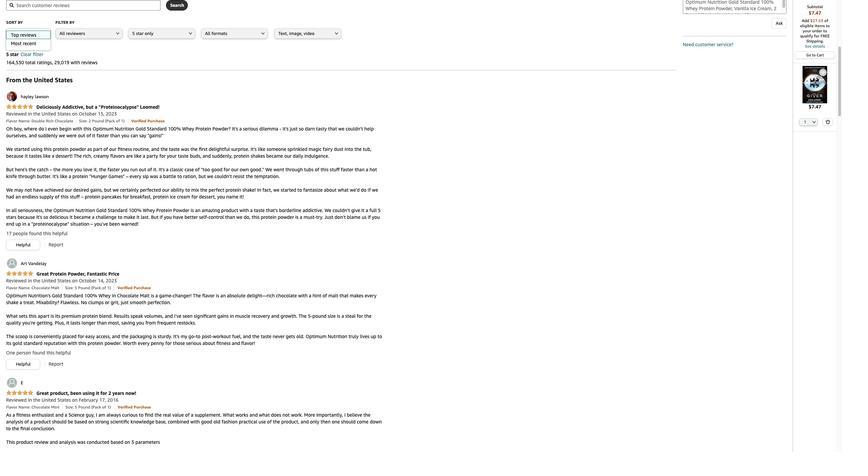 Task type: vqa. For each thing, say whether or not it's contained in the screenshot.
93
no



Task type: describe. For each thing, give the bounding box(es) containing it.
for down sturdy.
[[166, 341, 172, 347]]

pound for fantastic
[[78, 286, 90, 291]]

and down mint
[[55, 413, 63, 419]]

dropdown image for all formats
[[262, 32, 265, 35]]

(pack for 15,
[[105, 119, 115, 124]]

2 horizontal spatial | image
[[128, 119, 128, 123]]

deliciously addictive, but a "proteinocalypse" loomed!
[[36, 104, 160, 110]]

butter.
[[37, 174, 51, 179]]

the left final
[[12, 426, 19, 432]]

review
[[34, 440, 48, 446]]

is up the better
[[191, 208, 194, 214]]

a left battle
[[160, 174, 162, 179]]

but inside but here's the catch – the more you love it, the faster you run out of it. it's a classic case of "too good for our own good." we went through tubs of this stuff faster than a hot knife through butter. it's like a protein "hunger games" – every sip was a battle to ration, but we couldn't resist the temptation.
[[199, 174, 206, 179]]

and down first
[[203, 153, 211, 159]]

if right last.
[[160, 215, 163, 220]]

sets
[[19, 314, 27, 319]]

1 should from the left
[[52, 420, 67, 425]]

the left more
[[53, 167, 61, 173]]

you inside we may not have achieved our desired gains, but we certainly perfected our ability to mix the perfect protein shake! in fact, we started to fantasize about what we'd do if we had an endless supply of this stuff – protein pancakes for breakfast, protein ice cream for dessert, you name it!
[[217, 194, 225, 200]]

on for powder,
[[72, 278, 78, 284]]

| image down 2016
[[114, 405, 114, 410]]

our left desired
[[65, 187, 72, 193]]

with inside optimum nutrition's gold standard 100% whey in chocolate malt is a game-changer! the flavor is an absolute delight—rich chocolate with a hint of malt that makes every shake a treat. mixability? flawless. no clumps or grit, just smooth perfection.
[[298, 293, 308, 299]]

a right as
[[13, 413, 15, 419]]

delight—rich
[[247, 293, 275, 299]]

tastes
[[29, 153, 42, 159]]

we right we'd
[[372, 187, 378, 193]]

old
[[214, 420, 221, 425]]

we right tasty
[[339, 126, 345, 132]]

seen
[[183, 314, 193, 319]]

0 vertical spatial through
[[286, 167, 303, 173]]

hint
[[313, 293, 322, 299]]

the up "double"
[[33, 111, 40, 117]]

to right lives
[[378, 334, 382, 340]]

we inside but here's the catch – the more you love it, the faster you run out of it. it's a classic case of "too good for our own good." we went through tubs of this stuff faster than a hot knife through butter. it's like a protein "hunger games" – every sip was a battle to ration, but we couldn't resist the temptation.
[[207, 174, 213, 179]]

29,019
[[54, 60, 69, 65]]

dropdown image for top reviews
[[44, 32, 47, 35]]

fitness inside as a fitness enthusiast and a science guy, i am always curious to find the real value of a supplement. what works and what does not work. more importantly, i believe the analysis of a product should be based on strong scientific knowledge base, combined with good old fashion practical use of the product, and only then one should come down to the final conclusion.
[[16, 413, 30, 419]]

verified for reviewed in the united states on october 15, 2023
[[131, 119, 147, 124]]

malt
[[329, 293, 339, 299]]

What do you want to know about Optimum Nutrition Gold Standard 100% Whey Protein Powder, Vanilla Ice Cream, 2 Pound (Packaging May Vary)? text field
[[684, 0, 787, 14]]

in up the flavor name: chocolate malt
[[28, 278, 32, 284]]

october for but
[[79, 111, 97, 117]]

art vandelay
[[21, 261, 47, 267]]

an inside in all seriousness, the optimum nutrition gold standard 100% whey protein powder is an amazing product with a taste that's borderline addictive. we couldn't give it a full 5 stars because it's so delicious it became a challenge to make it last. but if you have better self-control than we do, this protein powder is a must-try. just don't blame us if you end up in a "proteinocalypse" situation – you've been warned!
[[195, 208, 201, 214]]

and up party
[[151, 146, 160, 152]]

states down 29,019
[[55, 76, 73, 84]]

what inside as a fitness enthusiast and a science guy, i am always curious to find the real value of a supplement. what works and what does not work. more importantly, i believe the analysis of a product should be based on strong scientific knowledge base, combined with good old fashion practical use of the product, and only then one should come down to the final conclusion.
[[223, 413, 235, 419]]

in inside optimum nutrition's gold standard 100% whey in chocolate malt is a game-changer! the flavor is an absolute delight—rich chocolate with a hint of malt that makes every shake a treat. mixability? flawless. no clumps or grit, just smooth perfection.
[[112, 293, 116, 299]]

this down "proteinocalypse"
[[43, 231, 51, 237]]

my
[[181, 334, 187, 340]]

faster up games"
[[108, 167, 120, 173]]

verified purchase link for great protein powder, fantastic price
[[118, 285, 151, 291]]

was inside but here's the catch – the more you love it, the faster you run out of it. it's a classic case of "too good for our own good." we went through tubs of this stuff faster than a hot knife through butter. it's like a protein "hunger games" – every sip was a battle to ration, but we couldn't resist the temptation.
[[150, 174, 158, 179]]

started inside we may not have achieved our desired gains, but we certainly perfected our ability to mix the perfect protein shake! in fact, we started to fantasize about what we'd do if we had an endless supply of this stuff – protein pancakes for breakfast, protein ice cream for dessert, you name it!
[[281, 187, 296, 193]]

of down 14,
[[102, 286, 106, 291]]

addictive.
[[303, 208, 324, 214]]

protein inside oh boy, where do i even begin with this optimum nutrition gold standard 100% whey protein powder? it's a serious dilemma - it's just so darn tasty that we couldn't help ourselves, and suddenly we were out of it faster than you can say "gains!"
[[196, 126, 211, 132]]

for down certainly
[[123, 194, 129, 200]]

pound
[[313, 314, 327, 319]]

the right from
[[23, 76, 32, 84]]

the down does
[[273, 420, 280, 425]]

of up final
[[24, 420, 29, 425]]

changer!
[[173, 293, 192, 299]]

in inside we may not have achieved our desired gains, but we certainly perfected our ability to mix the perfect protein shake! in fact, we started to fantasize about what we'd do if we had an endless supply of this stuff – protein pancakes for breakfast, protein ice cream for dessert, you name it!
[[257, 187, 262, 193]]

verified for reviewed in the united states on february 17, 2016
[[118, 405, 133, 410]]

– right catch
[[50, 167, 52, 173]]

and up powder.
[[112, 334, 120, 340]]

was inside we started using this protein powder as part of our fitness routine, and the taste was the first delightful surprise. it's like someone sprinkled magic fairy dust into the tub, because it tastes like a dessert! the rich, creamy flavors are like a party for your taste buds, and suddenly, protein shakes became our daily indulgence.
[[181, 146, 189, 152]]

size: for but
[[79, 119, 88, 124]]

14,
[[98, 278, 105, 284]]

volumes,
[[144, 314, 164, 319]]

1
[[805, 120, 807, 124]]

and down fuel,
[[232, 341, 240, 347]]

| image down 'one person found this helpful'
[[45, 363, 45, 367]]

in up "double"
[[28, 111, 32, 117]]

more
[[304, 413, 315, 419]]

to right the items
[[827, 23, 831, 28]]

worth
[[123, 341, 137, 347]]

states for addictive,
[[57, 111, 71, 117]]

it up the situation at the left of page
[[70, 215, 73, 220]]

for left easy
[[78, 334, 84, 340]]

shake
[[6, 300, 18, 306]]

the up 'flavor name: chocolate mint'
[[33, 398, 40, 404]]

it's right butter.
[[53, 174, 59, 179]]

0 horizontal spatial was
[[77, 440, 86, 446]]

of right value
[[185, 413, 190, 419]]

flavor!
[[242, 341, 255, 347]]

product inside as a fitness enthusiast and a science guy, i am always curious to find the real value of a supplement. what works and what does not work. more importantly, i believe the analysis of a product should be based on strong scientific knowledge base, combined with good old fashion practical use of the product, and only then one should come down to the final conclusion.
[[34, 420, 51, 425]]

and up frequent
[[165, 314, 173, 319]]

a up 17 people found this helpful
[[28, 221, 30, 227]]

helpful for 17 people found this helpful
[[52, 231, 68, 237]]

because for all
[[18, 215, 35, 220]]

work.
[[291, 413, 303, 419]]

malt inside optimum nutrition's gold standard 100% whey in chocolate malt is a game-changer! the flavor is an absolute delight—rich chocolate with a hint of malt that makes every shake a treat. mixability? flawless. no clumps or grit, just smooth perfection.
[[140, 293, 150, 299]]

and up "flavor!"
[[243, 334, 251, 340]]

penny
[[151, 341, 164, 347]]

reviews for top reviews most recent
[[20, 32, 36, 38]]

a left full
[[366, 208, 369, 214]]

a left dessert!
[[52, 153, 54, 159]]

just
[[325, 215, 334, 220]]

based inside as a fitness enthusiast and a science guy, i am always curious to find the real value of a supplement. what works and what does not work. more importantly, i believe the analysis of a product should be based on strong scientific knowledge base, combined with good old fashion practical use of the product, and only then one should come down to the final conclusion.
[[74, 420, 87, 425]]

begin
[[59, 126, 72, 132]]

faster down into on the left top of page
[[341, 167, 354, 173]]

we up pancakes
[[113, 187, 119, 193]]

can
[[131, 133, 138, 139]]

taste left 'buds,'
[[178, 153, 189, 159]]

2 horizontal spatial i
[[345, 413, 346, 419]]

gains,
[[90, 187, 103, 193]]

1 horizontal spatial based
[[111, 440, 123, 446]]

this inside we started using this protein powder as part of our fitness routine, and the taste was the first delightful surprise. it's like someone sprinkled magic fairy dust into the tub, because it tastes like a dessert! the rich, creamy flavors are like a party for your taste buds, and suddenly, protein shakes became our daily indulgence.
[[44, 146, 52, 152]]

standard inside optimum nutrition's gold standard 100% whey in chocolate malt is a game-changer! the flavor is an absolute delight—rich chocolate with a hint of malt that makes every shake a treat. mixability? flawless. no clumps or grit, just smooth perfection.
[[63, 293, 83, 299]]

is right the size
[[337, 314, 341, 319]]

suddenly
[[38, 133, 58, 139]]

1 horizontal spatial star
[[136, 31, 144, 36]]

purchase for curious
[[134, 405, 151, 410]]

helpful link for people
[[6, 240, 40, 250]]

the up 'come'
[[364, 413, 371, 419]]

science
[[69, 413, 85, 419]]

a up you've
[[92, 215, 95, 220]]

this inside we may not have achieved our desired gains, but we certainly perfected our ability to mix the perfect protein shake! in fact, we started to fantasize about what we'd do if we had an endless supply of this stuff – protein pancakes for breakfast, protein ice cream for dessert, you name it!
[[61, 194, 69, 200]]

2023 for reviewed in the united states on october 15, 2023
[[106, 111, 117, 117]]

up inside the scoop is conveniently placed for easy access, and the packaging is sturdy. it's my go-to post-workout fuel, and the taste never gets old. optimum nutrition truly lives up to its gold standard reputation with this protein powder. worth every penny for those serious about fitness and flavor!
[[371, 334, 377, 340]]

3
[[131, 440, 134, 446]]

addictive,
[[62, 104, 85, 110]]

the inside optimum nutrition's gold standard 100% whey in chocolate malt is a game-changer! the flavor is an absolute delight—rich chocolate with a hint of malt that makes every shake a treat. mixability? flawless. no clumps or grit, just smooth perfection.
[[193, 293, 201, 299]]

a down more
[[69, 174, 71, 179]]

the inside what sets this apart is its premium protein blend. results speak volumes, and i've seen significant gains in muscle recovery and growth. the 5-pound size is a steal for the quality you're getting. plus, it lasts longer than most, saving you from frequent restocks.
[[299, 314, 307, 319]]

it's inside the scoop is conveniently placed for easy access, and the packaging is sturdy. it's my go-to post-workout fuel, and the taste never gets old. optimum nutrition truly lives up to its gold standard reputation with this protein powder. worth every penny for those serious about fitness and flavor!
[[174, 334, 180, 340]]

2 vertical spatial protein
[[50, 271, 67, 277]]

like down routine,
[[134, 153, 142, 159]]

the up base, in the left bottom of the page
[[155, 413, 162, 419]]

Ask submit
[[773, 18, 787, 28]]

a down routine,
[[143, 153, 145, 159]]

0 horizontal spatial malt
[[51, 286, 59, 291]]

analysis inside as a fitness enthusiast and a science guy, i am always curious to find the real value of a supplement. what works and what does not work. more importantly, i believe the analysis of a product should be based on strong scientific knowledge base, combined with good old fashion practical use of the product, and only then one should come down to the final conclusion.
[[6, 420, 23, 425]]

borderline
[[279, 208, 302, 214]]

the giver movie tie-in edition: a newbery award winner (giver quartet, 1) image
[[797, 66, 835, 103]]

it inside "link"
[[96, 391, 99, 397]]

couldn't inside oh boy, where do i even begin with this optimum nutrition gold standard 100% whey protein powder? it's a serious dilemma - it's just so darn tasty that we couldn't help ourselves, and suddenly we were out of it faster than you can say "gains!"
[[346, 126, 363, 132]]

name
[[226, 194, 239, 200]]

the up the flavor name: chocolate malt
[[33, 278, 40, 284]]

it up the 'us'
[[362, 208, 365, 214]]

protein up name
[[226, 187, 241, 193]]

verified purchase link for great product, been using it for 2 years now!
[[118, 405, 151, 410]]

it inside what sets this apart is its premium protein blend. results speak volumes, and i've seen significant gains in muscle recovery and growth. the 5-pound size is a steal for the quality you're getting. plus, it lasts longer than most, saving you from frequent restocks.
[[66, 320, 69, 326]]

with inside as a fitness enthusiast and a science guy, i am always curious to find the real value of a supplement. what works and what does not work. more importantly, i believe the analysis of a product should be based on strong scientific knowledge base, combined with good old fashion practical use of the product, and only then one should come down to the final conclusion.
[[191, 420, 200, 425]]

like inside but here's the catch – the more you love it, the faster you run out of it. it's a classic case of "too good for our own good." we went through tubs of this stuff faster than a hot knife through butter. it's like a protein "hunger games" – every sip was a battle to ration, but we couldn't resist the temptation.
[[60, 174, 67, 179]]

(pack for 17,
[[91, 405, 101, 410]]

(pack for 14,
[[91, 286, 101, 291]]

boy,
[[14, 126, 23, 132]]

deliciously
[[36, 104, 61, 110]]

| image down 'price'
[[114, 286, 114, 291]]

powder
[[173, 208, 190, 214]]

it left last.
[[137, 215, 140, 220]]

on left 3
[[125, 440, 130, 446]]

better
[[185, 215, 198, 220]]

you left run
[[121, 167, 129, 173]]

and up practical
[[250, 413, 258, 419]]

i've
[[174, 314, 182, 319]]

$27.53
[[811, 18, 824, 23]]

0 horizontal spatial | image
[[45, 243, 45, 248]]

by for sort by
[[18, 20, 23, 25]]

to up the knowledge
[[139, 413, 144, 419]]

verified for reviewed in the united states on october 14, 2023
[[118, 286, 133, 291]]

strong
[[95, 420, 109, 425]]

recovery
[[252, 314, 270, 319]]

this inside what sets this apart is its premium protein blend. results speak volumes, and i've seen significant gains in muscle recovery and growth. the 5-pound size is a steal for the quality you're getting. plus, it lasts longer than most, saving you from frequent restocks.
[[29, 314, 37, 319]]

quality
[[6, 320, 21, 326]]

we inside we started using this protein powder as part of our fitness routine, and the taste was the first delightful surprise. it's like someone sprinkled magic fairy dust into the tub, because it tastes like a dessert! the rich, creamy flavors are like a party for your taste buds, and suddenly, protein shakes became our daily indulgence.
[[6, 146, 13, 152]]

went
[[274, 167, 284, 173]]

had
[[6, 194, 14, 200]]

serious inside oh boy, where do i even begin with this optimum nutrition gold standard 100% whey protein powder? it's a serious dilemma - it's just so darn tasty that we couldn't help ourselves, and suddenly we were out of it faster than you can say "gains!"
[[243, 126, 258, 132]]

of left it.
[[148, 167, 152, 173]]

chocolate inside optimum nutrition's gold standard 100% whey in chocolate malt is a game-changer! the flavor is an absolute delight—rich chocolate with a hint of malt that makes every shake a treat. mixability? flawless. no clumps or grit, just smooth perfection.
[[117, 293, 139, 299]]

it,
[[94, 167, 98, 173]]

to left post-
[[196, 334, 201, 340]]

e
[[21, 381, 23, 386]]

creamy
[[94, 153, 109, 159]]

product, inside "link"
[[50, 391, 69, 397]]

0 horizontal spatial through
[[18, 174, 36, 179]]

you down full
[[372, 215, 380, 220]]

powder inside in all seriousness, the optimum nutrition gold standard 100% whey protein powder is an amazing product with a taste that's borderline addictive. we couldn't give it a full 5 stars because it's so delicious it became a challenge to make it last. but if you have better self-control than we do, this protein powder is a must-try. just don't blame us if you end up in a "proteinocalypse" situation – you've been warned!
[[278, 215, 294, 220]]

believe
[[347, 413, 363, 419]]

it's right it.
[[159, 167, 165, 173]]

to down as
[[6, 426, 11, 432]]

delete image
[[826, 120, 831, 124]]

serious inside the scoop is conveniently placed for easy access, and the packaging is sturdy. it's my go-to post-workout fuel, and the taste never gets old. optimum nutrition truly lives up to its gold standard reputation with this protein powder. worth every penny for those serious about fitness and flavor!
[[186, 341, 201, 347]]

or
[[105, 300, 110, 306]]

taste inside in all seriousness, the optimum nutrition gold standard 100% whey protein powder is an amazing product with a taste that's borderline addictive. we couldn't give it a full 5 stars because it's so delicious it became a challenge to make it last. but if you have better self-control than we do, this protein powder is a must-try. just don't blame us if you end up in a "proteinocalypse" situation – you've been warned!
[[254, 208, 265, 214]]

chocolate up enthusiast
[[32, 405, 50, 410]]

the down "gains!"
[[161, 146, 168, 152]]

great for great product, been using it for 2 years now!
[[36, 391, 49, 397]]

customer
[[696, 42, 716, 47]]

this inside the scoop is conveniently placed for easy access, and the packaging is sturdy. it's my go-to post-workout fuel, and the taste never gets old. optimum nutrition truly lives up to its gold standard reputation with this protein powder. worth every penny for those serious about fitness and flavor!
[[79, 341, 86, 347]]

steal
[[346, 314, 356, 319]]

help
[[365, 126, 374, 132]]

Search submit
[[167, 0, 188, 10]]

hayley lawson
[[21, 94, 49, 99]]

and left growth. on the bottom left
[[271, 314, 280, 319]]

your inside we started using this protein powder as part of our fitness routine, and the taste was the first delightful surprise. it's like someone sprinkled magic fairy dust into the tub, because it tastes like a dessert! the rich, creamy flavors are like a party for your taste buds, and suddenly, protein shakes became our daily indulgence.
[[167, 153, 177, 159]]

than inside but here's the catch – the more you love it, the faster you run out of it. it's a classic case of "too good for our own good." we went through tubs of this stuff faster than a hot knife through butter. it's like a protein "hunger games" – every sip was a battle to ration, but we couldn't resist the temptation.
[[355, 167, 365, 173]]

it inside we started using this protein powder as part of our fitness routine, and the taste was the first delightful surprise. it's like someone sprinkled magic fairy dust into the tub, because it tastes like a dessert! the rich, creamy flavors are like a party for your taste buds, and suddenly, protein shakes became our daily indulgence.
[[25, 153, 28, 159]]

items
[[816, 23, 826, 28]]

just inside optimum nutrition's gold standard 100% whey in chocolate malt is a game-changer! the flavor is an absolute delight—rich chocolate with a hint of malt that makes every shake a treat. mixability? flawless. no clumps or grit, just smooth perfection.
[[121, 300, 129, 306]]

value
[[172, 413, 184, 419]]

for down mix
[[192, 194, 198, 200]]

0 horizontal spatial only
[[145, 31, 154, 36]]

clear filter link
[[21, 51, 43, 57]]

your inside the of eligible items to your order to qualify for free shipping.
[[804, 28, 812, 33]]

optimum inside the scoop is conveniently placed for easy access, and the packaging is sturdy. it's my go-to post-workout fuel, and the taste never gets old. optimum nutrition truly lives up to its gold standard reputation with this protein powder. worth every penny for those serious about fitness and flavor!
[[306, 334, 327, 340]]

more
[[62, 167, 73, 173]]

1 vertical spatial analysis
[[59, 440, 76, 446]]

don't
[[335, 215, 346, 220]]

a left science
[[65, 413, 67, 419]]

by for filter by
[[70, 20, 75, 25]]

text,
[[279, 31, 288, 36]]

a up do,
[[250, 208, 253, 214]]

a left treat.
[[20, 300, 22, 306]]

the up 'buds,'
[[191, 146, 198, 152]]

0 vertical spatial 2
[[89, 119, 91, 124]]

see details link
[[797, 44, 834, 49]]

ration,
[[183, 174, 197, 179]]

person
[[16, 350, 31, 356]]

to right order
[[824, 28, 828, 33]]

delicious
[[50, 215, 68, 220]]

lasts
[[71, 320, 80, 326]]

2016
[[107, 398, 119, 404]]

optimum nutrition's gold standard 100% whey in chocolate malt is a game-changer! the flavor is an absolute delight—rich chocolate with a hint of malt that makes every shake a treat. mixability? flawless. no clumps or grit, just smooth perfection.
[[6, 293, 377, 306]]

pound for using
[[78, 405, 90, 410]]

all for all formats
[[205, 31, 211, 36]]

loomed!
[[140, 104, 160, 110]]

5 inside in all seriousness, the optimum nutrition gold standard 100% whey protein powder is an amazing product with a taste that's borderline addictive. we couldn't give it a full 5 stars because it's so delicious it became a challenge to make it last. but if you have better self-control than we do, this protein powder is a must-try. just don't blame us if you end up in a "proteinocalypse" situation – you've been warned!
[[378, 208, 381, 214]]

2 should from the left
[[341, 420, 356, 425]]

do,
[[244, 215, 251, 220]]

top for top reviews
[[10, 31, 18, 36]]

it!
[[240, 194, 244, 200]]

in inside in all seriousness, the optimum nutrition gold standard 100% whey protein powder is an amazing product with a taste that's borderline addictive. we couldn't give it a full 5 stars because it's so delicious it became a challenge to make it last. but if you have better self-control than we do, this protein powder is a must-try. just don't blame us if you end up in a "proteinocalypse" situation – you've been warned!
[[6, 208, 10, 214]]

but inside in all seriousness, the optimum nutrition gold standard 100% whey protein powder is an amazing product with a taste that's borderline addictive. we couldn't give it a full 5 stars because it's so delicious it became a challenge to make it last. but if you have better self-control than we do, this protein powder is a must-try. just don't blame us if you end up in a "proteinocalypse" situation – you've been warned!
[[151, 215, 159, 220]]

of left "too
[[195, 167, 200, 173]]

standard inside oh boy, where do i even begin with this optimum nutrition gold standard 100% whey protein powder? it's a serious dilemma - it's just so darn tasty that we couldn't help ourselves, and suddenly we were out of it faster than you can say "gains!"
[[147, 126, 167, 132]]

the up "flavor!"
[[253, 334, 260, 340]]

reviewed in the united states on february 17, 2016
[[6, 398, 119, 404]]

our left daily
[[285, 153, 292, 159]]

to left the 'fantasize'
[[298, 187, 302, 193]]

report link for one person found this helpful
[[49, 362, 63, 367]]

of inside we may not have achieved our desired gains, but we certainly perfected our ability to mix the perfect protein shake! in fact, we started to fantasize about what we'd do if we had an endless supply of this stuff – protein pancakes for breakfast, protein ice cream for dessert, you name it!
[[55, 194, 59, 200]]

video
[[304, 31, 315, 36]]

muscle
[[235, 314, 251, 319]]

most recent link
[[6, 39, 51, 48]]

search image
[[10, 3, 14, 7]]

with inside the scoop is conveniently placed for easy access, and the packaging is sturdy. it's my go-to post-workout fuel, and the taste never gets old. optimum nutrition truly lives up to its gold standard reputation with this protein powder. worth every penny for those serious about fitness and flavor!
[[68, 341, 77, 347]]

100% inside in all seriousness, the optimum nutrition gold standard 100% whey protein powder is an amazing product with a taste that's borderline addictive. we couldn't give it a full 5 stars because it's so delicious it became a challenge to make it last. but if you have better self-control than we do, this protein powder is a must-try. just don't blame us if you end up in a "proteinocalypse" situation – you've been warned!
[[129, 208, 142, 214]]

ourselves,
[[6, 133, 28, 139]]

a up battle
[[166, 167, 169, 173]]

perfected
[[140, 187, 161, 193]]

report for one person found this helpful
[[49, 362, 63, 367]]

party
[[147, 153, 158, 159]]

that's
[[266, 208, 278, 214]]

on for but
[[72, 111, 78, 117]]

2 $7.47 from the top
[[810, 104, 822, 110]]

and inside oh boy, where do i even begin with this optimum nutrition gold standard 100% whey protein powder? it's a serious dilemma - it's just so darn tasty that we couldn't help ourselves, and suddenly we were out of it faster than you can say "gains!"
[[29, 133, 37, 139]]

Search customer reviews search field
[[6, 0, 161, 11]]

games"
[[108, 174, 125, 179]]

with inside filtered by 5 star clear filter 164,530 total ratings, 29,019 with reviews
[[71, 60, 80, 65]]

the inside we started using this protein powder as part of our fitness routine, and the taste was the first delightful surprise. it's like someone sprinkled magic fairy dust into the tub, because it tastes like a dessert! the rich, creamy flavors are like a party for your taste buds, and suddenly, protein shakes became our daily indulgence.
[[74, 153, 82, 159]]

works
[[236, 413, 249, 419]]

dropdown image for text, image, video
[[335, 32, 339, 35]]

flavor for optimum
[[6, 286, 17, 291]]

protein down surprise.
[[234, 153, 250, 159]]

post-
[[202, 334, 213, 340]]

need customer service? link
[[684, 42, 734, 47]]

but inside 'link'
[[86, 104, 94, 110]]

sip
[[143, 174, 149, 179]]

purchase for gold
[[148, 119, 165, 124]]

not inside as a fitness enthusiast and a science guy, i am always curious to find the real value of a supplement. what works and what does not work. more importantly, i believe the analysis of a product should be based on strong scientific knowledge base, combined with good old fashion practical use of the product, and only then one should come down to the final conclusion.
[[283, 413, 290, 419]]

is down borderline
[[296, 215, 299, 220]]

using inside we started using this protein powder as part of our fitness routine, and the taste was the first delightful surprise. it's like someone sprinkled magic fairy dust into the tub, because it tastes like a dessert! the rich, creamy flavors are like a party for your taste buds, and suddenly, protein shakes became our daily indulgence.
[[31, 146, 43, 152]]

protein inside in all seriousness, the optimum nutrition gold standard 100% whey protein powder is an amazing product with a taste that's borderline addictive. we couldn't give it a full 5 stars because it's so delicious it became a challenge to make it last. but if you have better self-control than we do, this protein powder is a must-try. just don't blame us if you end up in a "proteinocalypse" situation – you've been warned!
[[261, 215, 277, 220]]

purchase for game-
[[134, 286, 151, 291]]

in inside in all seriousness, the optimum nutrition gold standard 100% whey protein powder is an amazing product with a taste that's borderline addictive. we couldn't give it a full 5 stars because it's so delicious it became a challenge to make it last. but if you have better self-control than we do, this protein powder is a must-try. just don't blame us if you end up in a "proteinocalypse" situation – you've been warned!
[[22, 221, 26, 227]]

| image down reviewed in the united states on october 14, 2023
[[62, 286, 62, 290]]

a left hint
[[309, 293, 312, 299]]

pound for a
[[92, 119, 104, 124]]

is up perfection.
[[151, 293, 154, 299]]

5 inside filtered by 5 star clear filter 164,530 total ratings, 29,019 with reviews
[[6, 51, 9, 57]]

powder?
[[213, 126, 231, 132]]

we inside but here's the catch – the more you love it, the faster you run out of it. it's a classic case of "too good for our own good." we went through tubs of this stuff faster than a hot knife through butter. it's like a protein "hunger games" – every sip was a battle to ration, but we couldn't resist the temptation.
[[266, 167, 272, 173]]

have inside we may not have achieved our desired gains, but we certainly perfected our ability to mix the perfect protein shake! in fact, we started to fantasize about what we'd do if we had an endless supply of this stuff – protein pancakes for breakfast, protein ice cream for dessert, you name it!
[[33, 187, 43, 193]]

filter by
[[56, 20, 75, 25]]

resist
[[233, 174, 245, 179]]

faster inside oh boy, where do i even begin with this optimum nutrition gold standard 100% whey protein powder? it's a serious dilemma - it's just so darn tasty that we couldn't help ourselves, and suddenly we were out of it faster than you can say "gains!"
[[97, 133, 109, 139]]

reviewed for reviewed in the united states on october 14, 2023
[[6, 278, 27, 284]]

it's inside oh boy, where do i even begin with this optimum nutrition gold standard 100% whey protein powder? it's a serious dilemma - it's just so darn tasty that we couldn't help ourselves, and suddenly we were out of it faster than you can say "gains!"
[[283, 126, 289, 132]]

1) for reviewed in the united states on october 15, 2023
[[121, 119, 125, 124]]

taste up classic
[[169, 146, 180, 152]]

guy,
[[86, 413, 95, 419]]

it's inside oh boy, where do i even begin with this optimum nutrition gold standard 100% whey protein powder? it's a serious dilemma - it's just so darn tasty that we couldn't help ourselves, and suddenly we were out of it faster than you can say "gains!"
[[232, 126, 238, 132]]

states for product,
[[57, 398, 71, 404]]

a left must-
[[300, 215, 303, 220]]

the right it, at the top left
[[99, 167, 106, 173]]

optimum inside optimum nutrition's gold standard 100% whey in chocolate malt is a game-changer! the flavor is an absolute delight—rich chocolate with a hint of malt that makes every shake a treat. mixability? flawless. no clumps or grit, just smooth perfection.
[[6, 293, 27, 299]]

out inside but here's the catch – the more you love it, the faster you run out of it. it's a classic case of "too good for our own good." we went through tubs of this stuff faster than a hot knife through butter. it's like a protein "hunger games" – every sip was a battle to ration, but we couldn't resist the temptation.
[[139, 167, 146, 173]]



Task type: locate. For each thing, give the bounding box(es) containing it.
2 helpful from the top
[[16, 362, 31, 367]]

chocolate
[[55, 119, 73, 124], [32, 286, 50, 291], [117, 293, 139, 299], [32, 405, 50, 410]]

0 vertical spatial your
[[804, 28, 812, 33]]

"too
[[201, 167, 210, 173]]

eligible
[[801, 23, 814, 28]]

this down easy
[[79, 341, 86, 347]]

than inside what sets this apart is its premium protein blend. results speak volumes, and i've seen significant gains in muscle recovery and growth. the 5-pound size is a steal for the quality you're getting. plus, it lasts longer than most, saving you from frequent restocks.
[[97, 320, 107, 326]]

| image right mint
[[62, 406, 63, 410]]

purchase up "gains!"
[[148, 119, 165, 124]]

always
[[107, 413, 121, 419]]

whey inside oh boy, where do i even begin with this optimum nutrition gold standard 100% whey protein powder? it's a serious dilemma - it's just so darn tasty that we couldn't help ourselves, and suddenly we were out of it faster than you can say "gains!"
[[182, 126, 194, 132]]

0 horizontal spatial started
[[14, 146, 30, 152]]

supply
[[39, 194, 54, 200]]

1 report from the top
[[49, 242, 63, 248]]

dropdown image left text,
[[262, 32, 265, 35]]

game-
[[159, 293, 173, 299]]

1 horizontal spatial in
[[257, 187, 262, 193]]

stars
[[6, 215, 16, 220]]

you left can at top
[[122, 133, 129, 139]]

| image
[[128, 119, 128, 123], [76, 119, 76, 123], [45, 243, 45, 248]]

0 vertical spatial but
[[86, 104, 94, 110]]

end
[[6, 221, 14, 227]]

1 vertical spatial was
[[150, 174, 158, 179]]

in left fact,
[[257, 187, 262, 193]]

100% inside oh boy, where do i even begin with this optimum nutrition gold standard 100% whey protein powder? it's a serious dilemma - it's just so darn tasty that we couldn't help ourselves, and suddenly we were out of it faster than you can say "gains!"
[[168, 126, 181, 132]]

2 vertical spatial name:
[[19, 405, 30, 410]]

top for top reviews most recent
[[11, 32, 19, 38]]

0 vertical spatial every
[[130, 174, 142, 179]]

1 helpful from the top
[[16, 242, 31, 248]]

1 horizontal spatial do
[[361, 187, 367, 193]]

verified purchase for gold
[[131, 119, 165, 124]]

0 horizontal spatial nutrition
[[75, 208, 95, 214]]

but inside but here's the catch – the more you love it, the faster you run out of it. it's a classic case of "too good for our own good." we went through tubs of this stuff faster than a hot knife through butter. it's like a protein "hunger games" – every sip was a battle to ration, but we couldn't resist the temptation.
[[6, 167, 14, 173]]

optimum inside in all seriousness, the optimum nutrition gold standard 100% whey protein powder is an amazing product with a taste that's borderline addictive. we couldn't give it a full 5 stars because it's so delicious it became a challenge to make it last. but if you have better self-control than we do, this protein powder is a must-try. just don't blame us if you end up in a "proteinocalypse" situation – you've been warned!
[[53, 208, 74, 214]]

1 size: 5 pound (pack of 1) from the top
[[65, 286, 111, 291]]

0 vertical spatial so
[[299, 126, 304, 132]]

1) for reviewed in the united states on october 14, 2023
[[107, 286, 111, 291]]

– inside in all seriousness, the optimum nutrition gold standard 100% whey protein powder is an amazing product with a taste that's borderline addictive. we couldn't give it a full 5 stars because it's so delicious it became a challenge to make it last. but if you have better self-control than we do, this protein powder is a must-try. just don't blame us if you end up in a "proteinocalypse" situation – you've been warned!
[[91, 221, 93, 227]]

a down enthusiast
[[30, 420, 33, 425]]

1 vertical spatial size: 5 pound (pack of 1)
[[65, 405, 111, 410]]

1 horizontal spatial should
[[341, 420, 356, 425]]

what inside what sets this apart is its premium protein blend. results speak volumes, and i've seen significant gains in muscle recovery and growth. the 5-pound size is a steal for the quality you're getting. plus, it lasts longer than most, saving you from frequent restocks.
[[6, 314, 18, 319]]

0 vertical spatial stuff
[[330, 167, 340, 173]]

shipping.
[[807, 38, 825, 44]]

nutrition inside oh boy, where do i even begin with this optimum nutrition gold standard 100% whey protein powder? it's a serious dilemma - it's just so darn tasty that we couldn't help ourselves, and suddenly we were out of it faster than you can say "gains!"
[[115, 126, 134, 132]]

0 horizontal spatial out
[[78, 133, 85, 139]]

0 horizontal spatial standard
[[63, 293, 83, 299]]

helpful for one person found this helpful
[[56, 350, 71, 356]]

0 horizontal spatial analysis
[[6, 420, 23, 425]]

0 vertical spatial was
[[181, 146, 189, 152]]

free
[[821, 33, 831, 38]]

0 vertical spatial helpful
[[52, 231, 68, 237]]

star inside filtered by 5 star clear filter 164,530 total ratings, 29,019 with reviews
[[10, 51, 19, 57]]

if inside we may not have achieved our desired gains, but we certainly perfected our ability to mix the perfect protein shake! in fact, we started to fantasize about what we'd do if we had an endless supply of this stuff – protein pancakes for breakfast, protein ice cream for dessert, you name it!
[[368, 187, 371, 193]]

2 vertical spatial purchase
[[134, 405, 151, 410]]

that right malt
[[340, 293, 349, 299]]

verified purchase link down loomed!
[[131, 118, 165, 124]]

an down may
[[16, 194, 21, 200]]

do right we'd
[[361, 187, 367, 193]]

100%
[[168, 126, 181, 132], [129, 208, 142, 214], [84, 293, 97, 299]]

a left steal
[[342, 314, 344, 319]]

1 vertical spatial report
[[49, 362, 63, 367]]

so inside in all seriousness, the optimum nutrition gold standard 100% whey protein powder is an amazing product with a taste that's borderline addictive. we couldn't give it a full 5 stars because it's so delicious it became a challenge to make it last. but if you have better self-control than we do, this protein powder is a must-try. just don't blame us if you end up in a "proteinocalypse" situation – you've been warned!
[[43, 215, 48, 220]]

than inside in all seriousness, the optimum nutrition gold standard 100% whey protein powder is an amazing product with a taste that's borderline addictive. we couldn't give it a full 5 stars because it's so delicious it became a challenge to make it last. but if you have better self-control than we do, this protein powder is a must-try. just don't blame us if you end up in a "proteinocalypse" situation – you've been warned!
[[225, 215, 235, 220]]

0 vertical spatial 2023
[[106, 111, 117, 117]]

just right -
[[290, 126, 298, 132]]

have up endless
[[33, 187, 43, 193]]

of down "proteinocalypse"
[[116, 119, 120, 124]]

1 vertical spatial serious
[[186, 341, 201, 347]]

because for started
[[6, 153, 24, 159]]

good inside as a fitness enthusiast and a science guy, i am always curious to find the real value of a supplement. what works and what does not work. more importantly, i believe the analysis of a product should be based on strong scientific knowledge base, combined with good old fashion practical use of the product, and only then one should come down to the final conclusion.
[[201, 420, 212, 425]]

verified purchase for game-
[[118, 286, 151, 291]]

0 vertical spatial nutrition
[[115, 126, 134, 132]]

helpful down people
[[16, 242, 31, 248]]

1) down 2016
[[107, 405, 111, 410]]

0 vertical spatial because
[[6, 153, 24, 159]]

great up 'flavor name: chocolate mint'
[[36, 391, 49, 397]]

october for powder,
[[79, 278, 97, 284]]

fitness inside we started using this protein powder as part of our fitness routine, and the taste was the first delightful surprise. it's like someone sprinkled magic fairy dust into the tub, because it tastes like a dessert! the rich, creamy flavors are like a party for your taste buds, and suddenly, protein shakes became our daily indulgence.
[[118, 146, 132, 152]]

of right part
[[104, 146, 108, 152]]

0 horizontal spatial gold
[[52, 293, 62, 299]]

dropdown image up most recent link
[[44, 32, 47, 35]]

go to cart link
[[796, 52, 836, 59]]

1 horizontal spatial but
[[151, 215, 159, 220]]

size: for powder,
[[65, 286, 74, 291]]

a left hot
[[366, 167, 369, 173]]

it
[[92, 133, 95, 139], [25, 153, 28, 159], [362, 208, 365, 214], [70, 215, 73, 220], [137, 215, 140, 220], [66, 320, 69, 326], [96, 391, 99, 397]]

flawless.
[[61, 300, 80, 306]]

verified
[[131, 119, 147, 124], [118, 286, 133, 291], [118, 405, 133, 410]]

with inside oh boy, where do i even begin with this optimum nutrition gold standard 100% whey protein powder? it's a serious dilemma - it's just so darn tasty that we couldn't help ourselves, and suddenly we were out of it faster than you can say "gains!"
[[73, 126, 82, 132]]

it's inside in all seriousness, the optimum nutrition gold standard 100% whey protein powder is an amazing product with a taste that's borderline addictive. we couldn't give it a full 5 stars because it's so delicious it became a challenge to make it last. but if you have better self-control than we do, this protein powder is a must-try. just don't blame us if you end up in a "proteinocalypse" situation – you've been warned!
[[36, 215, 42, 220]]

helpful down reputation
[[56, 350, 71, 356]]

you down speak at the left of page
[[136, 320, 144, 326]]

0 horizontal spatial should
[[52, 420, 67, 425]]

all
[[60, 31, 65, 36], [205, 31, 211, 36]]

you
[[122, 133, 129, 139], [74, 167, 82, 173], [121, 167, 129, 173], [217, 194, 225, 200], [164, 215, 172, 220], [372, 215, 380, 220], [136, 320, 144, 326]]

just inside oh boy, where do i even begin with this optimum nutrition gold standard 100% whey protein powder? it's a serious dilemma - it's just so darn tasty that we couldn't help ourselves, and suddenly we were out of it faster than you can say "gains!"
[[290, 126, 298, 132]]

of inside we started using this protein powder as part of our fitness routine, and the taste was the first delightful surprise. it's like someone sprinkled magic fairy dust into the tub, because it tastes like a dessert! the rich, creamy flavors are like a party for your taste buds, and suddenly, protein shakes became our daily indulgence.
[[104, 146, 108, 152]]

found for people
[[29, 231, 42, 237]]

double
[[32, 119, 45, 124]]

2 horizontal spatial whey
[[182, 126, 194, 132]]

one person found this helpful
[[6, 350, 71, 356]]

0 vertical spatial helpful
[[16, 242, 31, 248]]

a inside 'link'
[[95, 104, 97, 110]]

for inside "link"
[[101, 391, 107, 397]]

so inside oh boy, where do i even begin with this optimum nutrition gold standard 100% whey protein powder? it's a serious dilemma - it's just so darn tasty that we couldn't help ourselves, and suddenly we were out of it faster than you can say "gains!"
[[299, 126, 304, 132]]

this down reputation
[[47, 350, 54, 356]]

reviews for top reviews
[[19, 31, 34, 36]]

0 vertical spatial been
[[109, 221, 120, 227]]

verified purchase up "curious"
[[118, 405, 151, 410]]

magic
[[309, 146, 322, 152]]

am
[[99, 413, 105, 419]]

all for all reviewers
[[60, 31, 65, 36]]

2 vertical spatial couldn't
[[333, 208, 350, 214]]

our left ability
[[162, 187, 170, 193]]

dropdown image
[[44, 32, 47, 35], [116, 32, 120, 35], [189, 32, 192, 35], [262, 32, 265, 35], [335, 32, 339, 35], [813, 121, 817, 124]]

– right games"
[[126, 174, 128, 179]]

united for protein
[[42, 278, 56, 284]]

1 helpful link from the top
[[6, 240, 40, 250]]

all left the formats
[[205, 31, 211, 36]]

by right sort
[[18, 20, 23, 25]]

the down own
[[246, 174, 253, 179]]

1 vertical spatial helpful
[[16, 362, 31, 367]]

that inside optimum nutrition's gold standard 100% whey in chocolate malt is a game-changer! the flavor is an absolute delight—rich chocolate with a hint of malt that makes every shake a treat. mixability? flawless. no clumps or grit, just smooth perfection.
[[340, 293, 349, 299]]

all
[[12, 208, 17, 214]]

1 horizontal spatial not
[[283, 413, 290, 419]]

we down begin on the top left of the page
[[59, 133, 65, 139]]

need
[[684, 42, 695, 47]]

helpful
[[52, 231, 68, 237], [56, 350, 71, 356]]

dessert,
[[199, 194, 216, 200]]

size: 5 pound (pack of 1) for february
[[65, 405, 111, 410]]

2 2023 from the top
[[106, 278, 117, 284]]

1 vertical spatial 2023
[[106, 278, 117, 284]]

0 vertical spatial reviewed
[[6, 111, 27, 117]]

a right value
[[191, 413, 194, 419]]

2 horizontal spatial 100%
[[168, 126, 181, 132]]

but right the addictive,
[[86, 104, 94, 110]]

2 vertical spatial every
[[138, 341, 150, 347]]

0 horizontal spatial in
[[6, 208, 10, 214]]

that inside oh boy, where do i even begin with this optimum nutrition gold standard 100% whey protein powder? it's a serious dilemma - it's just so darn tasty that we couldn't help ourselves, and suddenly we were out of it faster than you can say "gains!"
[[328, 126, 337, 132]]

the left catch
[[29, 167, 36, 173]]

1 2023 from the top
[[106, 111, 117, 117]]

dropdown image for 1
[[813, 121, 817, 124]]

0 vertical spatial not
[[25, 187, 32, 193]]

0 horizontal spatial do
[[39, 126, 44, 132]]

size:
[[79, 119, 88, 124], [65, 286, 74, 291], [65, 405, 74, 410]]

speak
[[131, 314, 143, 319]]

every down run
[[130, 174, 142, 179]]

1 vertical spatial through
[[18, 174, 36, 179]]

what up use
[[259, 413, 270, 419]]

1 great from the top
[[36, 271, 49, 277]]

name: for boy,
[[19, 119, 30, 124]]

found for person
[[32, 350, 45, 356]]

product inside in all seriousness, the optimum nutrition gold standard 100% whey protein powder is an amazing product with a taste that's borderline addictive. we couldn't give it a full 5 stars because it's so delicious it became a challenge to make it last. but if you have better self-control than we do, this protein powder is a must-try. just don't blame us if you end up in a "proteinocalypse" situation – you've been warned!
[[221, 208, 238, 214]]

0 vertical spatial that
[[328, 126, 337, 132]]

what up fashion
[[223, 413, 235, 419]]

1 vertical spatial pound
[[78, 286, 90, 291]]

| image
[[114, 286, 114, 291], [62, 286, 62, 290], [45, 363, 45, 367], [114, 405, 114, 410], [62, 406, 63, 410]]

dropdown image left all formats
[[189, 32, 192, 35]]

of inside optimum nutrition's gold standard 100% whey in chocolate malt is a game-changer! the flavor is an absolute delight—rich chocolate with a hint of malt that makes every shake a treat. mixability? flawless. no clumps or grit, just smooth perfection.
[[323, 293, 327, 299]]

1 vertical spatial october
[[79, 278, 97, 284]]

that
[[328, 126, 337, 132], [340, 293, 349, 299]]

1 vertical spatial protein
[[156, 208, 172, 214]]

the inside we may not have achieved our desired gains, but we certainly perfected our ability to mix the perfect protein shake! in fact, we started to fantasize about what we'd do if we had an endless supply of this stuff – protein pancakes for breakfast, protein ice cream for dessert, you name it!
[[200, 187, 208, 193]]

2 reviewed from the top
[[6, 278, 27, 284]]

using up the february
[[83, 391, 95, 397]]

its up plus,
[[55, 314, 60, 319]]

3 name: from the top
[[19, 405, 30, 410]]

list box containing top reviews
[[6, 31, 51, 48]]

1 name: from the top
[[19, 119, 30, 124]]

1 flavor from the top
[[6, 119, 17, 124]]

verified purchase link for deliciously addictive, but a "proteinocalypse" loomed!
[[131, 118, 165, 124]]

stuff inside but here's the catch – the more you love it, the faster you run out of it. it's a classic case of "too good for our own good." we went through tubs of this stuff faster than a hot knife through butter. it's like a protein "hunger games" – every sip was a battle to ration, but we couldn't resist the temptation.
[[330, 167, 340, 173]]

0 vertical spatial whey
[[182, 126, 194, 132]]

0 vertical spatial size: 5 pound (pack of 1)
[[65, 286, 111, 291]]

2023 down "proteinocalypse"
[[106, 111, 117, 117]]

i left the "even" at the top left of page
[[45, 126, 47, 132]]

dropdown image for all reviewers
[[116, 32, 120, 35]]

good inside but here's the catch – the more you love it, the faster you run out of it. it's a classic case of "too good for our own good." we went through tubs of this stuff faster than a hot knife through butter. it's like a protein "hunger games" – every sip was a battle to ration, but we couldn't resist the temptation.
[[212, 167, 223, 173]]

a inside what sets this apart is its premium protein blend. results speak volumes, and i've seen significant gains in muscle recovery and growth. the 5-pound size is a steal for the quality you're getting. plus, it lasts longer than most, saving you from frequent restocks.
[[342, 314, 344, 319]]

catch
[[37, 167, 49, 173]]

what inside we may not have achieved our desired gains, but we certainly perfected our ability to mix the perfect protein shake! in fact, we started to fantasize about what we'd do if we had an endless supply of this stuff – protein pancakes for breakfast, protein ice cream for dessert, you name it!
[[338, 187, 349, 193]]

verified purchase for curious
[[118, 405, 151, 410]]

0 horizontal spatial whey
[[99, 293, 111, 299]]

name: for a
[[19, 405, 30, 410]]

2 vertical spatial flavor
[[6, 405, 17, 410]]

one
[[332, 420, 340, 425]]

about inside the scoop is conveniently placed for easy access, and the packaging is sturdy. it's my go-to post-workout fuel, and the taste never gets old. optimum nutrition truly lives up to its gold standard reputation with this protein powder. worth every penny for those serious about fitness and flavor!
[[203, 341, 215, 347]]

whey inside optimum nutrition's gold standard 100% whey in chocolate malt is a game-changer! the flavor is an absolute delight—rich chocolate with a hint of malt that makes every shake a treat. mixability? flawless. no clumps or grit, just smooth perfection.
[[99, 293, 111, 299]]

0 horizontal spatial product
[[16, 440, 33, 446]]

an inside optimum nutrition's gold standard 100% whey in chocolate malt is a game-changer! the flavor is an absolute delight—rich chocolate with a hint of malt that makes every shake a treat. mixability? flawless. no clumps or grit, just smooth perfection.
[[221, 293, 226, 299]]

you inside what sets this apart is its premium protein blend. results speak volumes, and i've seen significant gains in muscle recovery and growth. the 5-pound size is a steal for the quality you're getting. plus, it lasts longer than most, saving you from frequent restocks.
[[136, 320, 144, 326]]

conducted
[[87, 440, 109, 446]]

1 vertical spatial whey
[[143, 208, 155, 214]]

protein down 'gains,'
[[85, 194, 100, 200]]

0 horizontal spatial about
[[203, 341, 215, 347]]

with down supplement.
[[191, 420, 200, 425]]

if
[[368, 187, 371, 193], [160, 215, 163, 220], [368, 215, 371, 220]]

not
[[25, 187, 32, 193], [283, 413, 290, 419]]

0 vertical spatial product,
[[50, 391, 69, 397]]

fantastic
[[87, 271, 107, 277]]

protein inside what sets this apart is its premium protein blend. results speak volumes, and i've seen significant gains in muscle recovery and growth. the 5-pound size is a steal for the quality you're getting. plus, it lasts longer than most, saving you from frequent restocks.
[[82, 314, 98, 319]]

just
[[290, 126, 298, 132], [121, 300, 129, 306]]

1 horizontal spatial it's
[[283, 126, 289, 132]]

1 horizontal spatial so
[[299, 126, 304, 132]]

than inside oh boy, where do i even begin with this optimum nutrition gold standard 100% whey protein powder? it's a serious dilemma - it's just so darn tasty that we couldn't help ourselves, and suddenly we were out of it faster than you can say "gains!"
[[110, 133, 120, 139]]

up right end
[[16, 221, 21, 227]]

0 vertical spatial using
[[31, 146, 43, 152]]

by up 'clear filter' link
[[29, 43, 34, 49]]

longer
[[82, 320, 96, 326]]

reputation
[[44, 341, 67, 347]]

1 horizontal spatial just
[[290, 126, 298, 132]]

helpful link for person
[[6, 360, 40, 370]]

2 vertical spatial 100%
[[84, 293, 97, 299]]

shake!
[[243, 187, 256, 193]]

this inside but here's the catch – the more you love it, the faster you run out of it. it's a classic case of "too good for our own good." we went through tubs of this stuff faster than a hot knife through butter. it's like a protein "hunger games" – every sip was a battle to ration, but we couldn't resist the temptation.
[[321, 167, 329, 173]]

your
[[804, 28, 812, 33], [167, 153, 177, 159]]

helpful for people
[[16, 242, 31, 248]]

1 vertical spatial good
[[201, 420, 212, 425]]

size: 5 pound (pack of 1) for october
[[65, 286, 111, 291]]

3 reviewed from the top
[[6, 398, 27, 404]]

it inside oh boy, where do i even begin with this optimum nutrition gold standard 100% whey protein powder? it's a serious dilemma - it's just so darn tasty that we couldn't help ourselves, and suddenly we were out of it faster than you can say "gains!"
[[92, 133, 95, 139]]

as
[[6, 413, 11, 419]]

self-
[[199, 215, 209, 220]]

by inside filtered by 5 star clear filter 164,530 total ratings, 29,019 with reviews
[[29, 43, 34, 49]]

try.
[[317, 215, 324, 220]]

100% inside optimum nutrition's gold standard 100% whey in chocolate malt is a game-changer! the flavor is an absolute delight—rich chocolate with a hint of malt that makes every shake a treat. mixability? flawless. no clumps or grit, just smooth perfection.
[[84, 293, 97, 299]]

0 horizontal spatial product,
[[50, 391, 69, 397]]

art
[[21, 261, 27, 267]]

you inside oh boy, where do i even begin with this optimum nutrition gold standard 100% whey protein powder? it's a serious dilemma - it's just so darn tasty that we couldn't help ourselves, and suddenly we were out of it faster than you can say "gains!"
[[122, 133, 129, 139]]

order
[[813, 28, 823, 33]]

i left believe
[[345, 413, 346, 419]]

3 flavor from the top
[[6, 405, 17, 410]]

of right hint
[[323, 293, 327, 299]]

the up gold
[[6, 334, 14, 340]]

for right party
[[160, 153, 166, 159]]

1 vertical spatial but
[[199, 174, 206, 179]]

dropdown image right video
[[335, 32, 339, 35]]

flavor for as
[[6, 405, 17, 410]]

it's up shakes
[[251, 146, 257, 152]]

workout
[[213, 334, 231, 340]]

1 horizontal spatial stuff
[[330, 167, 340, 173]]

verified purchase up smooth
[[118, 286, 151, 291]]

1 horizontal spatial | image
[[76, 119, 76, 123]]

1 horizontal spatial protein
[[156, 208, 172, 214]]

top reviews option
[[6, 31, 51, 39]]

its inside the scoop is conveniently placed for easy access, and the packaging is sturdy. it's my go-to post-workout fuel, and the taste never gets old. optimum nutrition truly lives up to its gold standard reputation with this protein powder. worth every penny for those serious about fitness and flavor!
[[6, 341, 11, 347]]

1 october from the top
[[79, 111, 97, 117]]

1 vertical spatial powder
[[278, 215, 294, 220]]

suddenly,
[[212, 153, 233, 159]]

every inside the scoop is conveniently placed for easy access, and the packaging is sturdy. it's my go-to post-workout fuel, and the taste never gets old. optimum nutrition truly lives up to its gold standard reputation with this protein powder. worth every penny for those serious about fitness and flavor!
[[138, 341, 150, 347]]

2 october from the top
[[79, 278, 97, 284]]

was down it.
[[150, 174, 158, 179]]

every inside optimum nutrition's gold standard 100% whey in chocolate malt is a game-changer! the flavor is an absolute delight—rich chocolate with a hint of malt that makes every shake a treat. mixability? flawless. no clumps or grit, just smooth perfection.
[[365, 293, 377, 299]]

hayley lawson link
[[6, 91, 49, 103]]

0 horizontal spatial what
[[259, 413, 270, 419]]

our inside but here's the catch – the more you love it, the faster you run out of it. it's a classic case of "too good for our own good." we went through tubs of this stuff faster than a hot knife through butter. it's like a protein "hunger games" – every sip was a battle to ration, but we couldn't resist the temptation.
[[231, 167, 239, 173]]

helpful for person
[[16, 362, 31, 367]]

you left love at top
[[74, 167, 82, 173]]

nutrition inside in all seriousness, the optimum nutrition gold standard 100% whey protein powder is an amazing product with a taste that's borderline addictive. we couldn't give it a full 5 stars because it's so delicious it became a challenge to make it last. but if you have better self-control than we do, this protein powder is a must-try. just don't blame us if you end up in a "proteinocalypse" situation – you've been warned!
[[75, 208, 95, 214]]

for inside we started using this protein powder as part of our fitness routine, and the taste was the first delightful surprise. it's like someone sprinkled magic fairy dust into the tub, because it tastes like a dessert! the rich, creamy flavors are like a party for your taste buds, and suddenly, protein shakes became our daily indulgence.
[[160, 153, 166, 159]]

the scoop is conveniently placed for easy access, and the packaging is sturdy. it's my go-to post-workout fuel, and the taste never gets old. optimum nutrition truly lives up to its gold standard reputation with this protein powder. worth every penny for those serious about fitness and flavor!
[[6, 334, 382, 347]]

2 all from the left
[[205, 31, 211, 36]]

helpful down "proteinocalypse"
[[52, 231, 68, 237]]

2 vertical spatial size:
[[65, 405, 74, 410]]

2 vertical spatial (pack
[[91, 405, 101, 410]]

2 name: from the top
[[19, 286, 30, 291]]

1 report link from the top
[[49, 242, 63, 248]]

0 horizontal spatial but
[[6, 167, 14, 173]]

product down final
[[16, 440, 33, 446]]

purchase up smooth
[[134, 286, 151, 291]]

2 report from the top
[[49, 362, 63, 367]]

sort
[[6, 20, 17, 25]]

fitness inside the scoop is conveniently placed for easy access, and the packaging is sturdy. it's my go-to post-workout fuel, and the taste never gets old. optimum nutrition truly lives up to its gold standard reputation with this protein powder. worth every penny for those serious about fitness and flavor!
[[217, 341, 231, 347]]

for inside but here's the catch – the more you love it, the faster you run out of it. it's a classic case of "too good for our own good." we went through tubs of this stuff faster than a hot knife through butter. it's like a protein "hunger games" – every sip was a battle to ration, but we couldn't resist the temptation.
[[224, 167, 230, 173]]

but down "too
[[199, 174, 206, 179]]

dropdown image for 5 star only
[[189, 32, 192, 35]]

None submit
[[824, 119, 833, 126]]

2 up 2016
[[108, 391, 111, 397]]

flavor for oh
[[6, 119, 17, 124]]

flavor up as
[[6, 405, 17, 410]]

enthusiast
[[32, 413, 54, 419]]

we up had
[[6, 187, 13, 193]]

name: for nutrition's
[[19, 286, 30, 291]]

we started using this protein powder as part of our fitness routine, and the taste was the first delightful surprise. it's like someone sprinkled magic fairy dust into the tub, because it tastes like a dessert! the rich, creamy flavors are like a party for your taste buds, and suddenly, protein shakes became our daily indulgence.
[[6, 146, 372, 159]]

1 vertical spatial purchase
[[134, 286, 151, 291]]

standard
[[23, 341, 43, 347]]

getting.
[[37, 320, 54, 326]]

filter
[[33, 51, 43, 57]]

1 horizontal spatial i
[[96, 413, 97, 419]]

growth.
[[281, 314, 298, 319]]

do inside we may not have achieved our desired gains, but we certainly perfected our ability to mix the perfect protein shake! in fact, we started to fantasize about what we'd do if we had an endless supply of this stuff – protein pancakes for breakfast, protein ice cream for dessert, you name it!
[[361, 187, 367, 193]]

optimum inside oh boy, where do i even begin with this optimum nutrition gold standard 100% whey protein powder? it's a serious dilemma - it's just so darn tasty that we couldn't help ourselves, and suddenly we were out of it faster than you can say "gains!"
[[93, 126, 114, 132]]

find
[[145, 413, 153, 419]]

on for been
[[72, 398, 78, 404]]

about down post-
[[203, 341, 215, 347]]

combined
[[168, 420, 189, 425]]

of right $27.53
[[825, 18, 829, 23]]

0 vertical spatial size:
[[79, 119, 88, 124]]

united for product,
[[42, 398, 56, 404]]

blend.
[[99, 314, 113, 319]]

faster up part
[[97, 133, 109, 139]]

whey inside in all seriousness, the optimum nutrition gold standard 100% whey protein powder is an amazing product with a taste that's borderline addictive. we couldn't give it a full 5 stars because it's so delicious it became a challenge to make it last. but if you have better self-control than we do, this protein powder is a must-try. just don't blame us if you end up in a "proteinocalypse" situation – you've been warned!
[[143, 208, 155, 214]]

2 horizontal spatial by
[[70, 20, 75, 25]]

2 vertical spatial nutrition
[[328, 334, 348, 340]]

1 vertical spatial malt
[[140, 293, 150, 299]]

1 $7.47 from the top
[[810, 10, 822, 16]]

whey up last.
[[143, 208, 155, 214]]

a up perfection.
[[156, 293, 158, 299]]

2 report link from the top
[[49, 362, 63, 367]]

serious
[[243, 126, 258, 132], [186, 341, 201, 347]]

final
[[20, 426, 30, 432]]

1 vertical spatial name:
[[19, 286, 30, 291]]

great for great protein powder, fantastic price
[[36, 271, 49, 277]]

premium
[[62, 314, 81, 319]]

up inside in all seriousness, the optimum nutrition gold standard 100% whey protein powder is an amazing product with a taste that's borderline addictive. we couldn't give it a full 5 stars because it's so delicious it became a challenge to make it last. but if you have better self-control than we do, this protein powder is a must-try. just don't blame us if you end up in a "proteinocalypse" situation – you've been warned!
[[16, 221, 21, 227]]

whey up or
[[99, 293, 111, 299]]

its inside what sets this apart is its premium protein blend. results speak volumes, and i've seen significant gains in muscle recovery and growth. the 5-pound size is a steal for the quality you're getting. plus, it lasts longer than most, saving you from frequent restocks.
[[55, 314, 60, 319]]

if right the 'us'
[[368, 215, 371, 220]]

1 reviewed from the top
[[6, 111, 27, 117]]

2 vertical spatial pound
[[78, 405, 90, 410]]

do down flavor name: double rich chocolate at the left of page
[[39, 126, 44, 132]]

have inside in all seriousness, the optimum nutrition gold standard 100% whey protein powder is an amazing product with a taste that's borderline addictive. we couldn't give it a full 5 stars because it's so delicious it became a challenge to make it last. but if you have better self-control than we do, this protein powder is a must-try. just don't blame us if you end up in a "proteinocalypse" situation – you've been warned!
[[173, 215, 183, 220]]

– inside we may not have achieved our desired gains, but we certainly perfected our ability to mix the perfect protein shake! in fact, we started to fantasize about what we'd do if we had an endless supply of this stuff – protein pancakes for breakfast, protein ice cream for dessert, you name it!
[[81, 194, 84, 200]]

ask
[[777, 20, 784, 26]]

size: for been
[[65, 405, 74, 410]]

1 horizontal spatial nutrition
[[115, 126, 134, 132]]

2 size: 5 pound (pack of 1) from the top
[[65, 405, 111, 410]]

1 horizontal spatial only
[[310, 420, 320, 425]]

do inside oh boy, where do i even begin with this optimum nutrition gold standard 100% whey protein powder? it's a serious dilemma - it's just so darn tasty that we couldn't help ourselves, and suddenly we were out of it faster than you can say "gains!"
[[39, 126, 44, 132]]

top reviews most recent
[[11, 32, 36, 46]]

like
[[258, 146, 266, 152], [43, 153, 51, 159], [134, 153, 142, 159], [60, 174, 67, 179]]

0 horizontal spatial star
[[10, 51, 19, 57]]

0 vertical spatial good
[[212, 167, 223, 173]]

i inside oh boy, where do i even begin with this optimum nutrition gold standard 100% whey protein powder? it's a serious dilemma - it's just so darn tasty that we couldn't help ourselves, and suddenly we were out of it faster than you can say "gains!"
[[45, 126, 47, 132]]

1 vertical spatial because
[[18, 215, 35, 220]]

formats
[[212, 31, 227, 36]]

to inside in all seriousness, the optimum nutrition gold standard 100% whey protein powder is an amazing product with a taste that's borderline addictive. we couldn't give it a full 5 stars because it's so delicious it became a challenge to make it last. but if you have better self-control than we do, this protein powder is a must-try. just don't blame us if you end up in a "proteinocalypse" situation – you've been warned!
[[118, 215, 122, 220]]

good down supplement.
[[201, 420, 212, 425]]

pound down 15,
[[92, 119, 104, 124]]

2023 for reviewed in the united states on october 14, 2023
[[106, 278, 117, 284]]

15,
[[98, 111, 105, 117]]

found down "standard"
[[32, 350, 45, 356]]

knowledge
[[131, 420, 154, 425]]

0 horizontal spatial protein
[[50, 271, 67, 277]]

been inside in all seriousness, the optimum nutrition gold standard 100% whey protein powder is an amazing product with a taste that's borderline addictive. we couldn't give it a full 5 stars because it's so delicious it became a challenge to make it last. but if you have better self-control than we do, this protein powder is a must-try. just don't blame us if you end up in a "proteinocalypse" situation – you've been warned!
[[109, 221, 120, 227]]

top reviews link
[[6, 31, 51, 39]]

0 horizontal spatial been
[[70, 391, 81, 397]]

all formats
[[205, 31, 227, 36]]

became inside we started using this protein powder as part of our fitness routine, and the taste was the first delightful surprise. it's like someone sprinkled magic fairy dust into the tub, because it tastes like a dessert! the rich, creamy flavors are like a party for your taste buds, and suddenly, protein shakes became our daily indulgence.
[[267, 153, 283, 159]]

smooth
[[130, 300, 146, 306]]

size: 5 pound (pack of 1)
[[65, 286, 111, 291], [65, 405, 111, 410]]

on
[[72, 111, 78, 117], [72, 278, 78, 284], [72, 398, 78, 404], [88, 420, 94, 425], [125, 440, 130, 446]]

gold inside in all seriousness, the optimum nutrition gold standard 100% whey protein powder is an amazing product with a taste that's borderline addictive. we couldn't give it a full 5 stars because it's so delicious it became a challenge to make it last. but if you have better self-control than we do, this protein powder is a must-try. just don't blame us if you end up in a "proteinocalypse" situation – you've been warned!
[[96, 208, 107, 214]]

1 vertical spatial using
[[83, 391, 95, 397]]

2 horizontal spatial protein
[[196, 126, 211, 132]]

2 great from the top
[[36, 391, 49, 397]]

what
[[338, 187, 349, 193], [259, 413, 270, 419]]

this inside oh boy, where do i even begin with this optimum nutrition gold standard 100% whey protein powder? it's a serious dilemma - it's just so darn tasty that we couldn't help ourselves, and suddenly we were out of it faster than you can say "gains!"
[[84, 126, 91, 132]]

report link for 17 people found this helpful
[[49, 242, 63, 248]]

–
[[50, 167, 52, 173], [126, 174, 128, 179], [81, 194, 84, 200], [91, 221, 93, 227]]

0 vertical spatial fitness
[[118, 146, 132, 152]]

to left mix
[[186, 187, 190, 193]]

taste inside the scoop is conveniently placed for easy access, and the packaging is sturdy. it's my go-to post-workout fuel, and the taste never gets old. optimum nutrition truly lives up to its gold standard reputation with this protein powder. worth every penny for those serious about fitness and flavor!
[[261, 334, 272, 340]]

filtered
[[6, 43, 27, 49]]

access,
[[96, 334, 111, 340]]

our up flavors
[[109, 146, 117, 152]]

helpful link down people
[[6, 240, 40, 250]]

2 helpful link from the top
[[6, 360, 40, 370]]

1 vertical spatial couldn't
[[215, 174, 232, 179]]

united up lawson
[[34, 76, 53, 84]]

but inside we may not have achieved our desired gains, but we certainly perfected our ability to mix the perfect protein shake! in fact, we started to fantasize about what we'd do if we had an endless supply of this stuff – protein pancakes for breakfast, protein ice cream for dessert, you name it!
[[104, 187, 111, 193]]

the left rich,
[[74, 153, 82, 159]]

2 flavor from the top
[[6, 286, 17, 291]]

1 horizontal spatial started
[[281, 187, 296, 193]]

only inside as a fitness enthusiast and a science guy, i am always curious to find the real value of a supplement. what works and what does not work. more importantly, i believe the analysis of a product should be based on strong scientific knowledge base, combined with good old fashion practical use of the product, and only then one should come down to the final conclusion.
[[310, 420, 320, 425]]

the inside the scoop is conveniently placed for easy access, and the packaging is sturdy. it's my go-to post-workout fuel, and the taste never gets old. optimum nutrition truly lives up to its gold standard reputation with this protein powder. worth every penny for those serious about fitness and flavor!
[[6, 334, 14, 340]]

"gains!"
[[148, 133, 164, 139]]

1 horizontal spatial standard
[[108, 208, 128, 214]]

real
[[163, 413, 171, 419]]

ice
[[170, 194, 176, 200]]

pancakes
[[102, 194, 122, 200]]

1 vertical spatial flavor
[[6, 286, 17, 291]]

list box
[[6, 31, 51, 48]]

0 vertical spatial report
[[49, 242, 63, 248]]

through down here's
[[18, 174, 36, 179]]

name: up treat.
[[19, 286, 30, 291]]

became inside in all seriousness, the optimum nutrition gold standard 100% whey protein powder is an amazing product with a taste that's borderline addictive. we couldn't give it a full 5 stars because it's so delicious it became a challenge to make it last. but if you have better self-control than we do, this protein powder is a must-try. just don't blame us if you end up in a "proteinocalypse" situation – you've been warned!
[[74, 215, 91, 220]]

the up 'worth'
[[121, 334, 129, 340]]

1) for reviewed in the united states on february 17, 2016
[[107, 405, 111, 410]]

0 vertical spatial up
[[16, 221, 21, 227]]

of right tubs
[[315, 167, 320, 173]]

reviewed for reviewed in the united states on october 15, 2023
[[6, 111, 27, 117]]

couldn't inside but here's the catch – the more you love it, the faster you run out of it. it's a classic case of "too good for our own good." we went through tubs of this stuff faster than a hot knife through butter. it's like a protein "hunger games" – every sip was a battle to ration, but we couldn't resist the temptation.
[[215, 174, 232, 179]]

service?
[[717, 42, 734, 47]]

1 horizontal spatial gold
[[96, 208, 107, 214]]

0 horizontal spatial so
[[43, 215, 48, 220]]

by
[[18, 20, 23, 25], [70, 20, 75, 25], [29, 43, 34, 49]]

powder inside we started using this protein powder as part of our fitness routine, and the taste was the first delightful surprise. it's like someone sprinkled magic fairy dust into the tub, because it tastes like a dessert! the rich, creamy flavors are like a party for your taste buds, and suddenly, protein shakes became our daily indulgence.
[[70, 146, 86, 152]]

an inside we may not have achieved our desired gains, but we certainly perfected our ability to mix the perfect protein shake! in fact, we started to fantasize about what we'd do if we had an endless supply of this stuff – protein pancakes for breakfast, protein ice cream for dessert, you name it!
[[16, 194, 21, 200]]

through
[[286, 167, 303, 173], [18, 174, 36, 179]]

states down great protein powder, fantastic price link
[[57, 278, 71, 284]]

0 horizontal spatial based
[[74, 420, 87, 425]]

you've
[[94, 221, 108, 227]]

0 vertical spatial name:
[[19, 119, 30, 124]]

battle
[[163, 174, 176, 179]]

2 horizontal spatial an
[[221, 293, 226, 299]]

states for protein
[[57, 278, 71, 284]]

1 all from the left
[[60, 31, 65, 36]]

should left be
[[52, 420, 67, 425]]

report for 17 people found this helpful
[[49, 242, 63, 248]]

an
[[16, 194, 21, 200], [195, 208, 201, 214], [221, 293, 226, 299]]

protein left powder?
[[196, 126, 211, 132]]

scoop
[[15, 334, 28, 340]]

for inside what sets this apart is its premium protein blend. results speak volumes, and i've seen significant gains in muscle recovery and growth. the 5-pound size is a steal for the quality you're getting. plus, it lasts longer than most, saving you from frequent restocks.
[[357, 314, 363, 319]]

buds,
[[190, 153, 202, 159]]

100% up "clumps"
[[84, 293, 97, 299]]

frequent
[[157, 320, 176, 326]]

not inside we may not have achieved our desired gains, but we certainly perfected our ability to mix the perfect protein shake! in fact, we started to fantasize about what we'd do if we had an endless supply of this stuff – protein pancakes for breakfast, protein ice cream for dessert, you name it!
[[25, 187, 32, 193]]

is right flavor at bottom left
[[216, 293, 219, 299]]

united for addictive,
[[42, 111, 56, 117]]

reviewed for reviewed in the united states on february 17, 2016
[[6, 398, 27, 404]]



